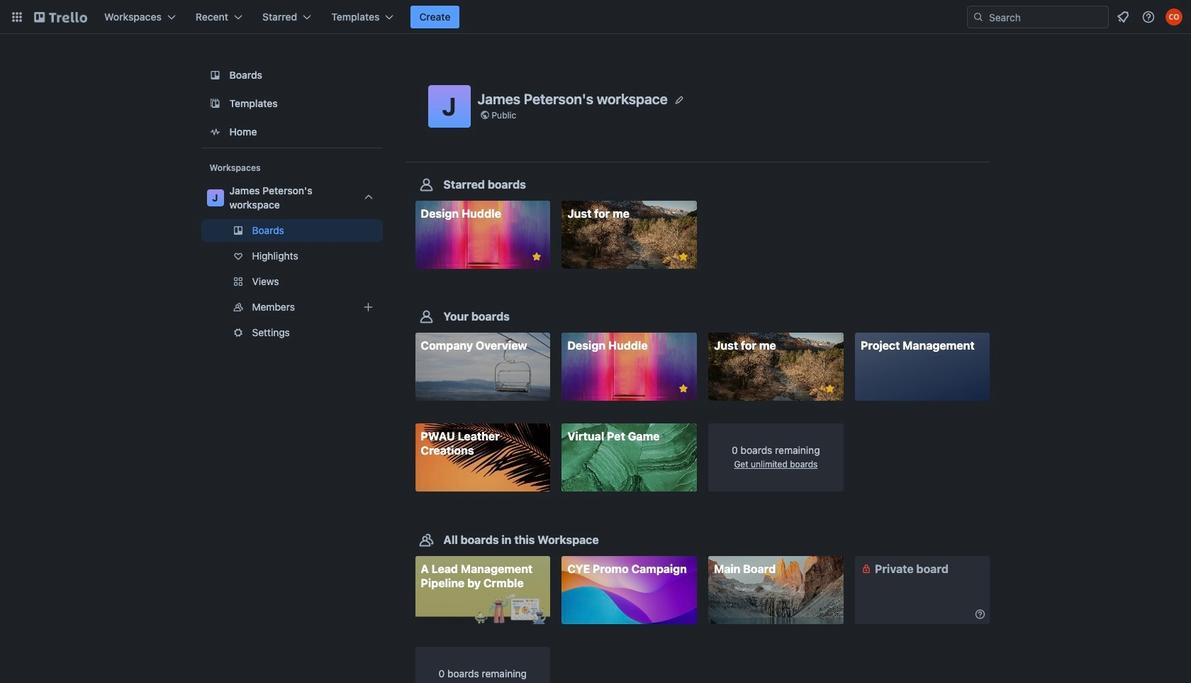Task type: describe. For each thing, give the bounding box(es) containing it.
board image
[[207, 67, 224, 84]]

home image
[[207, 123, 224, 140]]

0 notifications image
[[1115, 9, 1132, 26]]

0 vertical spatial sm image
[[860, 562, 874, 576]]

add image
[[360, 299, 377, 316]]

template board image
[[207, 95, 224, 112]]

christina overa (christinaovera) image
[[1166, 9, 1183, 26]]



Task type: vqa. For each thing, say whether or not it's contained in the screenshot.
"[EXAMPLE]" inside [Example] Generic ELB nagios check
no



Task type: locate. For each thing, give the bounding box(es) containing it.
Search field
[[984, 7, 1109, 27]]

search image
[[973, 11, 984, 23]]

sm image
[[860, 562, 874, 576], [973, 607, 988, 621]]

1 horizontal spatial sm image
[[973, 607, 988, 621]]

1 vertical spatial sm image
[[973, 607, 988, 621]]

0 horizontal spatial sm image
[[860, 562, 874, 576]]

primary element
[[0, 0, 1192, 34]]

back to home image
[[34, 6, 87, 28]]

open information menu image
[[1142, 10, 1156, 24]]

click to unstar this board. it will be removed from your starred list. image
[[531, 250, 543, 263], [677, 250, 690, 263], [677, 382, 690, 395], [824, 382, 837, 395]]



